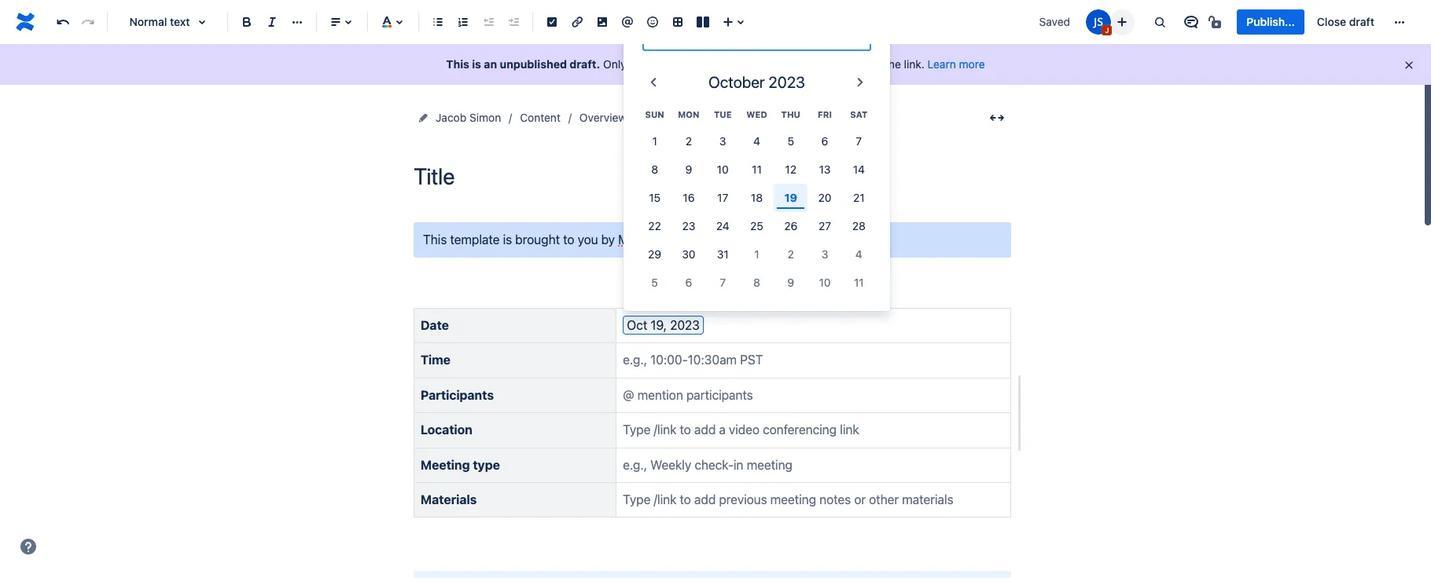 Task type: vqa. For each thing, say whether or not it's contained in the screenshot.
addIcon at the top of page
no



Task type: locate. For each thing, give the bounding box(es) containing it.
the
[[885, 57, 901, 71]]

1 vertical spatial 8
[[753, 276, 760, 289]]

an up 30
[[673, 233, 686, 247]]

0 vertical spatial 11 button
[[740, 156, 774, 184]]

25
[[750, 219, 763, 233]]

title link
[[646, 109, 668, 127]]

0 horizontal spatial 10 button
[[706, 156, 740, 184]]

0 horizontal spatial 6
[[685, 276, 692, 289]]

0 horizontal spatial 10
[[717, 163, 729, 176]]

to
[[563, 233, 574, 247]]

1 horizontal spatial 4 button
[[842, 241, 876, 269]]

1 for left 1 button
[[652, 134, 657, 148]]

0 vertical spatial 1
[[652, 134, 657, 148]]

1 vertical spatial 5 button
[[638, 269, 672, 297]]

1 horizontal spatial you
[[629, 57, 648, 71]]

0 vertical spatial 7
[[856, 134, 862, 148]]

1 horizontal spatial 7
[[856, 134, 862, 148]]

6 for rightmost 6 button
[[821, 134, 828, 148]]

5 row from the top
[[638, 212, 876, 241]]

16 button
[[672, 184, 706, 212]]

jacob simon image
[[1086, 9, 1111, 35]]

title
[[646, 111, 668, 124]]

comment icon image
[[1182, 13, 1201, 31]]

11 up 18
[[752, 163, 762, 176]]

3 button down tue
[[706, 127, 740, 156]]

2023 inside main content area, start typing to enter text. text field
[[670, 318, 700, 332]]

0 vertical spatial 2
[[685, 134, 692, 148]]

1 horizontal spatial 3
[[821, 248, 828, 261]]

italic ⌘i image
[[263, 13, 281, 31]]

1 vertical spatial 2
[[788, 248, 794, 261]]

21
[[853, 191, 865, 204]]

Main content area, start typing to enter text. text field
[[404, 223, 1022, 579]]

1 horizontal spatial 2
[[788, 248, 794, 261]]

8 button up 15
[[638, 156, 672, 184]]

normal
[[129, 15, 167, 28]]

3 down tue
[[719, 134, 726, 148]]

publish... button
[[1237, 9, 1304, 35]]

2023
[[768, 73, 805, 91], [670, 318, 700, 332]]

management
[[775, 233, 849, 247]]

3
[[719, 134, 726, 148], [821, 248, 828, 261]]

3 down "management"
[[821, 248, 828, 261]]

0 horizontal spatial 9
[[685, 163, 692, 176]]

3 for the right 3 button
[[821, 248, 828, 261]]

11 down tool.
[[854, 276, 864, 289]]

1 horizontal spatial 7 button
[[842, 127, 876, 156]]

header
[[552, 139, 588, 152]]

1 vertical spatial 10
[[819, 276, 831, 289]]

1 horizontal spatial 1
[[754, 248, 759, 261]]

1 horizontal spatial an
[[673, 233, 686, 247]]

1
[[652, 134, 657, 148], [754, 248, 759, 261]]

0 vertical spatial 11
[[752, 163, 762, 176]]

you left the can
[[629, 57, 648, 71]]

4 row from the top
[[638, 184, 876, 212]]

16
[[683, 191, 695, 204]]

19
[[784, 191, 797, 204]]

dismiss image
[[1403, 59, 1415, 72]]

0 vertical spatial 8
[[651, 163, 658, 176]]

row containing 29
[[638, 241, 876, 269]]

1 horizontal spatial 10
[[819, 276, 831, 289]]

10 for right 10 button
[[819, 276, 831, 289]]

2 button down mon
[[672, 127, 706, 156]]

6 row from the top
[[638, 241, 876, 269]]

no restrictions image
[[1207, 13, 1226, 31]]

11
[[752, 163, 762, 176], [854, 276, 864, 289]]

link image
[[568, 13, 587, 31]]

it
[[693, 57, 699, 71], [788, 57, 795, 71]]

you inside main content area, start typing to enter text. text field
[[578, 233, 598, 247]]

1 vertical spatial 10 button
[[808, 269, 842, 297]]

saved
[[1039, 15, 1070, 28]]

10 button up 17
[[706, 156, 740, 184]]

meeting
[[421, 458, 470, 472]]

october 2023 grid
[[638, 101, 876, 297]]

8 button
[[638, 156, 672, 184], [740, 269, 774, 297]]

6 button down 30
[[672, 269, 706, 297]]

26
[[784, 219, 798, 233]]

0 vertical spatial 5
[[787, 134, 794, 148]]

content
[[520, 111, 561, 124]]

1 horizontal spatial 8
[[753, 276, 760, 289]]

1 button down 25
[[740, 241, 774, 269]]

see
[[672, 57, 690, 71]]

2023 right 19,
[[670, 318, 700, 332]]

2023 down or
[[768, 73, 805, 91]]

8 for topmost the 8 button
[[651, 163, 658, 176]]

0 horizontal spatial 8 button
[[638, 156, 672, 184]]

1 vertical spatial 4 button
[[842, 241, 876, 269]]

4 button down 28
[[842, 241, 876, 269]]

overview link
[[579, 109, 627, 127]]

2 it from the left
[[788, 57, 795, 71]]

1 vertical spatial 9
[[787, 276, 794, 289]]

this is an unpublished draft. only you can see it until you publish it or give someone the link. learn more
[[446, 57, 985, 71]]

1 vertical spatial 5
[[651, 276, 658, 289]]

1 horizontal spatial 11 button
[[842, 269, 876, 297]]

1 horizontal spatial is
[[503, 233, 512, 247]]

4 button
[[740, 127, 774, 156], [842, 241, 876, 269]]

0 horizontal spatial is
[[472, 57, 481, 71]]

1 vertical spatial 7
[[720, 276, 726, 289]]

1 horizontal spatial 11
[[854, 276, 864, 289]]

this left template
[[423, 233, 447, 247]]

1 horizontal spatial 9 button
[[774, 269, 808, 297]]

6 down "fri"
[[821, 134, 828, 148]]

5 button down the thu on the top of page
[[774, 127, 808, 156]]

row containing 1
[[638, 127, 876, 156]]

you right to
[[578, 233, 598, 247]]

an down 'outdent ⇧tab' icon
[[484, 57, 497, 71]]

7
[[856, 134, 862, 148], [720, 276, 726, 289]]

0 vertical spatial 9
[[685, 163, 692, 176]]

1 horizontal spatial 6
[[821, 134, 828, 148]]

0 vertical spatial an
[[484, 57, 497, 71]]

1 button down title at top left
[[638, 127, 672, 156]]

0 vertical spatial 10
[[717, 163, 729, 176]]

an
[[484, 57, 497, 71], [673, 233, 686, 247]]

time
[[421, 353, 451, 367]]

9 up 16
[[685, 163, 692, 176]]

14
[[853, 163, 865, 176]]

row
[[638, 101, 876, 127], [638, 127, 876, 156], [638, 156, 876, 184], [638, 184, 876, 212], [638, 212, 876, 241], [638, 241, 876, 269], [638, 269, 876, 297]]

4 down the wed
[[753, 134, 760, 148]]

bullet list ⌘⇧8 image
[[429, 13, 447, 31]]

7 row from the top
[[638, 269, 876, 297]]

it left or
[[788, 57, 795, 71]]

1 vertical spatial 1
[[754, 248, 759, 261]]

bold ⌘b image
[[237, 13, 256, 31]]

by
[[601, 233, 615, 247]]

sun
[[645, 109, 664, 120]]

this inside main content area, start typing to enter text. text field
[[423, 233, 447, 247]]

1 vertical spatial 4
[[855, 248, 862, 261]]

1 down meeting
[[754, 248, 759, 261]]

8 button down meeting
[[740, 269, 774, 297]]

0 horizontal spatial 9 button
[[672, 156, 706, 184]]

22 button
[[638, 212, 672, 241]]

template
[[450, 233, 500, 247]]

2 row from the top
[[638, 127, 876, 156]]

1 horizontal spatial 4
[[855, 248, 862, 261]]

2 button down 26
[[774, 241, 808, 269]]

6 down the 30 button
[[685, 276, 692, 289]]

is left the brought
[[503, 233, 512, 247]]

date
[[421, 318, 449, 332]]

0 horizontal spatial 7
[[720, 276, 726, 289]]

you up october
[[727, 57, 745, 71]]

8 up 15
[[651, 163, 658, 176]]

oct 19, 2023
[[627, 318, 700, 332]]

2 down "management"
[[788, 248, 794, 261]]

0 vertical spatial 5 button
[[774, 127, 808, 156]]

wed
[[746, 109, 767, 120]]

close draft button
[[1307, 9, 1384, 35]]

0 vertical spatial 3 button
[[706, 127, 740, 156]]

jacob simon
[[436, 111, 501, 124]]

0 vertical spatial 7 button
[[842, 127, 876, 156]]

add header image button
[[503, 136, 632, 155]]

7 down the sat
[[856, 134, 862, 148]]

1 vertical spatial 1 button
[[740, 241, 774, 269]]

type
[[473, 458, 500, 472]]

overview
[[579, 111, 627, 124]]

6 button
[[808, 127, 842, 156], [672, 269, 706, 297]]

7 button down the sat
[[842, 127, 876, 156]]

7 button down 31
[[706, 269, 740, 297]]

1 vertical spatial 9 button
[[774, 269, 808, 297]]

2 horizontal spatial you
[[727, 57, 745, 71]]

1 vertical spatial this
[[423, 233, 447, 247]]

confluence image
[[13, 9, 38, 35], [13, 9, 38, 35]]

10 up 17
[[717, 163, 729, 176]]

1 horizontal spatial 1 button
[[740, 241, 774, 269]]

9
[[685, 163, 692, 176], [787, 276, 794, 289]]

1 horizontal spatial 2023
[[768, 73, 805, 91]]

1 down title link
[[652, 134, 657, 148]]

1 horizontal spatial 9
[[787, 276, 794, 289]]

row group
[[638, 127, 876, 297]]

row group containing 1
[[638, 127, 876, 297]]

1 horizontal spatial it
[[788, 57, 795, 71]]

more formatting image
[[288, 13, 307, 31]]

10 button down "management"
[[808, 269, 842, 297]]

8 down meeting
[[753, 276, 760, 289]]

0 horizontal spatial you
[[578, 233, 598, 247]]

0 vertical spatial 6
[[821, 134, 828, 148]]

None field
[[644, 21, 870, 49]]

3 row from the top
[[638, 156, 876, 184]]

0 horizontal spatial 2
[[685, 134, 692, 148]]

is down 'outdent ⇧tab' icon
[[472, 57, 481, 71]]

0 vertical spatial is
[[472, 57, 481, 71]]

mention image
[[618, 13, 637, 31]]

this down numbered list ⌘⇧7 icon
[[446, 57, 469, 71]]

10 down "management"
[[819, 276, 831, 289]]

11 button up 18
[[740, 156, 774, 184]]

0 vertical spatial this
[[446, 57, 469, 71]]

1 vertical spatial 3 button
[[808, 241, 842, 269]]

draft.
[[570, 57, 600, 71]]

0 horizontal spatial 4
[[753, 134, 760, 148]]

30 button
[[672, 241, 706, 269]]

7 button
[[842, 127, 876, 156], [706, 269, 740, 297]]

0 vertical spatial 4
[[753, 134, 760, 148]]

you
[[629, 57, 648, 71], [727, 57, 745, 71], [578, 233, 598, 247]]

0 horizontal spatial 5 button
[[638, 269, 672, 297]]

0 vertical spatial 1 button
[[638, 127, 672, 156]]

2 down mon
[[685, 134, 692, 148]]

1 vertical spatial 8 button
[[740, 269, 774, 297]]

2 button
[[672, 127, 706, 156], [774, 241, 808, 269]]

5 button down 29
[[638, 269, 672, 297]]

0 vertical spatial 8 button
[[638, 156, 672, 184]]

simon
[[469, 111, 501, 124]]

add header image
[[528, 139, 623, 152]]

10
[[717, 163, 729, 176], [819, 276, 831, 289]]

0 vertical spatial 2 button
[[672, 127, 706, 156]]

20 button
[[808, 184, 842, 212]]

5 button
[[774, 127, 808, 156], [638, 269, 672, 297]]

0 vertical spatial 9 button
[[672, 156, 706, 184]]

0 vertical spatial 2023
[[768, 73, 805, 91]]

7 down 31 "button"
[[720, 276, 726, 289]]

0 horizontal spatial 1
[[652, 134, 657, 148]]

0 vertical spatial 10 button
[[706, 156, 740, 184]]

1 horizontal spatial 5
[[787, 134, 794, 148]]

0 horizontal spatial 1 button
[[638, 127, 672, 156]]

1 row from the top
[[638, 101, 876, 127]]

9 down "management"
[[787, 276, 794, 289]]

0 horizontal spatial 3
[[719, 134, 726, 148]]

1 vertical spatial 2 button
[[774, 241, 808, 269]]

11 button down tool.
[[842, 269, 876, 297]]

1 vertical spatial is
[[503, 233, 512, 247]]

5 down 29 button
[[651, 276, 658, 289]]

0 horizontal spatial 2023
[[670, 318, 700, 332]]

6 button down "fri"
[[808, 127, 842, 156]]

9 button down "management"
[[774, 269, 808, 297]]

6
[[821, 134, 828, 148], [685, 276, 692, 289]]

it right see
[[693, 57, 699, 71]]

this
[[446, 57, 469, 71], [423, 233, 447, 247]]

9 button up 16
[[672, 156, 706, 184]]

1 vertical spatial 3
[[821, 248, 828, 261]]

31
[[717, 248, 729, 261]]

brought
[[515, 233, 560, 247]]

11 button
[[740, 156, 774, 184], [842, 269, 876, 297]]

0 horizontal spatial an
[[484, 57, 497, 71]]

only
[[603, 57, 626, 71]]

1 vertical spatial 7 button
[[706, 269, 740, 297]]

9 button
[[672, 156, 706, 184], [774, 269, 808, 297]]

1 horizontal spatial 2 button
[[774, 241, 808, 269]]

numbered list ⌘⇧7 image
[[454, 13, 473, 31]]

normal text
[[129, 15, 190, 28]]

1 vertical spatial an
[[673, 233, 686, 247]]

fri
[[818, 109, 832, 120]]

1 vertical spatial 6
[[685, 276, 692, 289]]

0 horizontal spatial it
[[693, 57, 699, 71]]

or
[[798, 57, 808, 71]]

0 vertical spatial 6 button
[[808, 127, 842, 156]]

4 button down the wed
[[740, 127, 774, 156]]

3 button down 27
[[808, 241, 842, 269]]

1 vertical spatial 6 button
[[672, 269, 706, 297]]

2
[[685, 134, 692, 148], [788, 248, 794, 261]]

19 cell
[[774, 184, 808, 212]]

4 down tool.
[[855, 248, 862, 261]]

this for this template is brought to you by meetical, an online meeting management tool.
[[423, 233, 447, 247]]

5 down the thu on the top of page
[[787, 134, 794, 148]]

9 for the rightmost the 9 'button'
[[787, 276, 794, 289]]

0 horizontal spatial 8
[[651, 163, 658, 176]]

close
[[1317, 15, 1346, 28]]



Task type: describe. For each thing, give the bounding box(es) containing it.
normal text button
[[114, 5, 221, 39]]

table image
[[668, 13, 687, 31]]

tue
[[714, 109, 732, 120]]

location
[[421, 423, 472, 437]]

indent tab image
[[504, 13, 523, 31]]

25 button
[[740, 212, 774, 241]]

8 for right the 8 button
[[753, 276, 760, 289]]

1 for 1 button to the bottom
[[754, 248, 759, 261]]

22
[[648, 219, 661, 233]]

13
[[819, 163, 831, 176]]

redo ⌘⇧z image
[[79, 13, 97, 31]]

meeting
[[726, 233, 772, 247]]

next month, november 2023 image
[[851, 73, 870, 92]]

4 for left "4" button
[[753, 134, 760, 148]]

mon
[[678, 109, 699, 120]]

19,
[[651, 318, 667, 332]]

online
[[689, 233, 723, 247]]

layouts image
[[693, 13, 712, 31]]

give
[[811, 57, 832, 71]]

link.
[[904, 57, 924, 71]]

1 vertical spatial 11
[[854, 276, 864, 289]]

26 button
[[774, 212, 808, 241]]

27
[[818, 219, 831, 233]]

thu
[[781, 109, 800, 120]]

28 button
[[842, 212, 876, 241]]

15
[[649, 191, 661, 204]]

align left image
[[326, 13, 345, 31]]

publish...
[[1247, 15, 1295, 28]]

31 button
[[706, 241, 740, 269]]

19 button
[[774, 184, 808, 212]]

0 horizontal spatial 5
[[651, 276, 658, 289]]

0 horizontal spatial 6 button
[[672, 269, 706, 297]]

undo ⌘z image
[[53, 13, 72, 31]]

14 button
[[842, 156, 876, 184]]

previous month, september 2023 image
[[644, 73, 663, 92]]

21 button
[[842, 184, 876, 212]]

1 horizontal spatial 5 button
[[774, 127, 808, 156]]

row containing 15
[[638, 184, 876, 212]]

24 button
[[706, 212, 740, 241]]

0 horizontal spatial 7 button
[[706, 269, 740, 297]]

add
[[528, 139, 549, 152]]

meeting type
[[421, 458, 500, 472]]

emoji image
[[643, 13, 662, 31]]

tool.
[[853, 233, 877, 247]]

jacob simon link
[[436, 109, 501, 127]]

row containing 22
[[638, 212, 876, 241]]

2 for leftmost 2 button
[[685, 134, 692, 148]]

materials
[[421, 493, 477, 507]]

15 button
[[638, 184, 672, 212]]

learn
[[927, 57, 956, 71]]

close draft
[[1317, 15, 1374, 28]]

29 button
[[638, 241, 672, 269]]

23 button
[[672, 212, 706, 241]]

draft
[[1349, 15, 1374, 28]]

someone
[[835, 57, 882, 71]]

0 horizontal spatial 4 button
[[740, 127, 774, 156]]

1 horizontal spatial 3 button
[[808, 241, 842, 269]]

18
[[751, 191, 763, 204]]

0 horizontal spatial 11
[[752, 163, 762, 176]]

learn more link
[[927, 57, 985, 71]]

12
[[785, 163, 797, 176]]

1 horizontal spatial 6 button
[[808, 127, 842, 156]]

row containing sun
[[638, 101, 876, 127]]

invite to edit image
[[1113, 12, 1132, 31]]

unpublished
[[500, 57, 567, 71]]

help image
[[19, 538, 38, 557]]

9 for the left the 9 'button'
[[685, 163, 692, 176]]

outdent ⇧tab image
[[479, 13, 498, 31]]

participants
[[421, 388, 494, 402]]

17 button
[[706, 184, 740, 212]]

10 for top 10 button
[[717, 163, 729, 176]]

content link
[[520, 109, 561, 127]]

meetical,
[[618, 233, 669, 247]]

can
[[651, 57, 669, 71]]

jacob
[[436, 111, 466, 124]]

image
[[591, 139, 623, 152]]

0 horizontal spatial 2 button
[[672, 127, 706, 156]]

7 for left 7 button
[[720, 276, 726, 289]]

until
[[702, 57, 724, 71]]

make page full-width image
[[988, 109, 1006, 127]]

october
[[708, 73, 765, 91]]

row containing 5
[[638, 269, 876, 297]]

4 for the bottommost "4" button
[[855, 248, 862, 261]]

1 it from the left
[[693, 57, 699, 71]]

this template is brought to you by meetical, an online meeting management tool.
[[423, 233, 877, 247]]

october 2023
[[708, 73, 805, 91]]

3 for the left 3 button
[[719, 134, 726, 148]]

row containing 8
[[638, 156, 876, 184]]

18 button
[[740, 184, 774, 212]]

publish
[[748, 57, 785, 71]]

1 horizontal spatial 8 button
[[740, 269, 774, 297]]

an inside main content area, start typing to enter text. text field
[[673, 233, 686, 247]]

27 button
[[808, 212, 842, 241]]

6 for left 6 button
[[685, 276, 692, 289]]

Give this page a title text field
[[414, 164, 1011, 189]]

text
[[170, 15, 190, 28]]

1 horizontal spatial 10 button
[[808, 269, 842, 297]]

12 button
[[774, 156, 808, 184]]

13 button
[[808, 156, 842, 184]]

2 for right 2 button
[[788, 248, 794, 261]]

find and replace image
[[1151, 13, 1169, 31]]

29
[[648, 248, 661, 261]]

action item image
[[543, 13, 561, 31]]

20
[[818, 191, 832, 204]]

add image, video, or file image
[[593, 13, 612, 31]]

30
[[682, 248, 696, 261]]

7 for topmost 7 button
[[856, 134, 862, 148]]

move this page image
[[417, 112, 429, 124]]

23
[[682, 219, 695, 233]]

1 vertical spatial 11 button
[[842, 269, 876, 297]]

17
[[717, 191, 728, 204]]

24
[[716, 219, 729, 233]]

sat
[[850, 109, 868, 120]]

this for this is an unpublished draft. only you can see it until you publish it or give someone the link. learn more
[[446, 57, 469, 71]]

more image
[[1390, 13, 1409, 31]]

is inside main content area, start typing to enter text. text field
[[503, 233, 512, 247]]

0 horizontal spatial 3 button
[[706, 127, 740, 156]]



